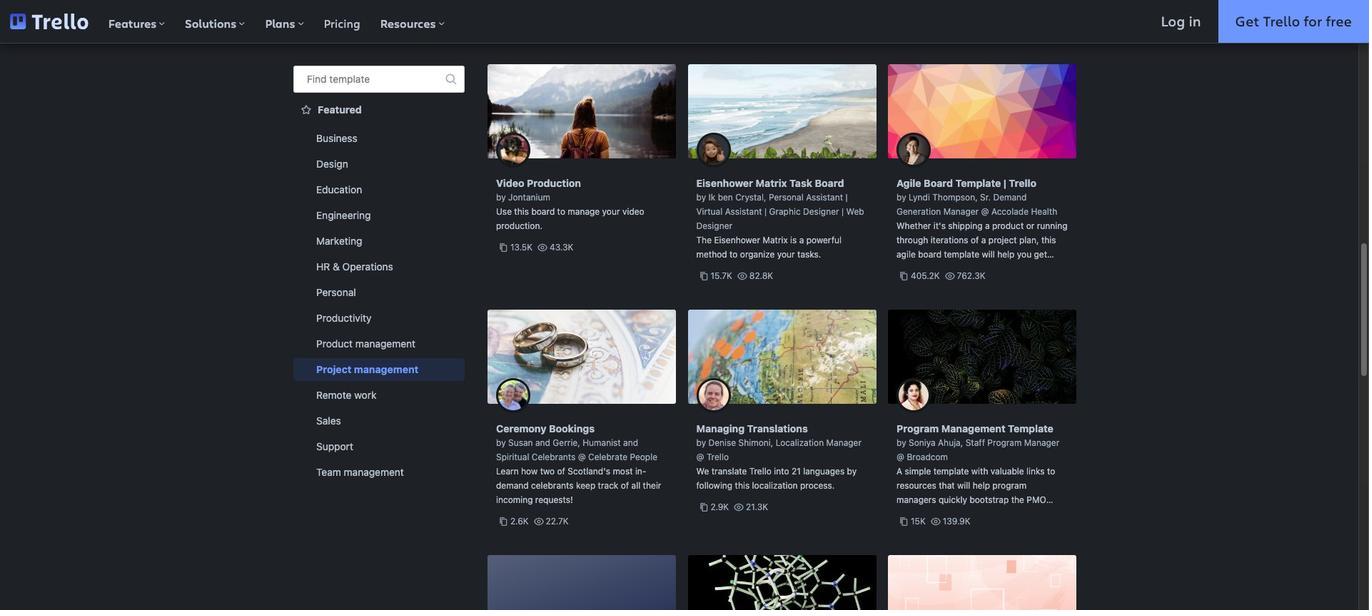 Task type: locate. For each thing, give the bounding box(es) containing it.
2 vertical spatial to
[[1047, 466, 1055, 477]]

@ inside ceremony bookings by susan and gerrie, humanist and spiritual celebrants @ celebrate people learn how two of scotland's most in- demand celebrants keep track of all their incoming requests!
[[578, 452, 586, 463]]

by inside program management template by soniya ahuja, staff program manager @ broadcom a simple template with valuable links to resources that will help program managers quickly bootstrap the pmo team.
[[897, 438, 906, 448]]

1 vertical spatial will
[[957, 480, 970, 491]]

assistant
[[806, 192, 843, 203], [725, 206, 762, 217]]

that
[[939, 480, 955, 491]]

sales link
[[293, 410, 465, 433]]

0 horizontal spatial and
[[535, 438, 550, 448]]

team management link
[[293, 461, 465, 484]]

1 horizontal spatial board
[[918, 249, 941, 260]]

humanist
[[583, 438, 621, 448]]

2 vertical spatial this
[[735, 480, 750, 491]]

celebrants
[[532, 452, 576, 463]]

help inside agile board template | trello by lyndi thompson, sr. demand generation manager @ accolade health whether it's shipping a product or running through iterations of a project plan, this agile board template will help you get things done.
[[997, 249, 1015, 260]]

1 vertical spatial this
[[1041, 235, 1056, 246]]

0 vertical spatial eisenhower
[[696, 177, 753, 189]]

denise shimoni, localization manager @ trello image
[[696, 378, 731, 413]]

this down running
[[1041, 235, 1056, 246]]

1 vertical spatial personal
[[316, 286, 356, 298]]

business
[[316, 132, 357, 144]]

1 vertical spatial to
[[730, 249, 738, 260]]

1 vertical spatial designer
[[696, 221, 732, 231]]

board inside agile board template | trello by lyndi thompson, sr. demand generation manager @ accolade health whether it's shipping a product or running through iterations of a project plan, this agile board template will help you get things done.
[[918, 249, 941, 260]]

manager inside program management template by soniya ahuja, staff program manager @ broadcom a simple template with valuable links to resources that will help program managers quickly bootstrap the pmo team.
[[1024, 438, 1059, 448]]

soniya ahuja, staff program manager @ broadcom image
[[897, 378, 931, 413]]

by down agile
[[897, 192, 906, 203]]

1 horizontal spatial to
[[730, 249, 738, 260]]

jontanium
[[508, 192, 550, 203]]

0 vertical spatial to
[[557, 206, 565, 217]]

0 vertical spatial management
[[355, 338, 416, 350]]

matrix left the 'is'
[[763, 235, 788, 246]]

management down productivity link
[[355, 338, 416, 350]]

0 vertical spatial will
[[982, 249, 995, 260]]

board up thompson,
[[924, 177, 953, 189]]

solutions
[[185, 16, 237, 31]]

@ inside agile board template | trello by lyndi thompson, sr. demand generation manager @ accolade health whether it's shipping a product or running through iterations of a project plan, this agile board template will help you get things done.
[[981, 206, 989, 217]]

1 horizontal spatial board
[[924, 177, 953, 189]]

program
[[897, 423, 939, 435], [987, 438, 1022, 448]]

1 vertical spatial template
[[1008, 423, 1054, 435]]

| up demand
[[1003, 177, 1006, 189]]

your down the 'is'
[[777, 249, 795, 260]]

to right links in the bottom right of the page
[[1047, 466, 1055, 477]]

2 horizontal spatial this
[[1041, 235, 1056, 246]]

your left "video" on the left of the page
[[602, 206, 620, 217]]

1 vertical spatial eisenhower
[[714, 235, 760, 246]]

of inside agile board template | trello by lyndi thompson, sr. demand generation manager @ accolade health whether it's shipping a product or running through iterations of a project plan, this agile board template will help you get things done.
[[971, 235, 979, 246]]

| left web
[[842, 206, 844, 217]]

demand
[[993, 192, 1027, 203]]

is
[[790, 235, 797, 246]]

template inside program management template by soniya ahuja, staff program manager @ broadcom a simple template with valuable links to resources that will help program managers quickly bootstrap the pmo team.
[[1008, 423, 1054, 435]]

0 horizontal spatial assistant
[[725, 206, 762, 217]]

by inside eisenhower matrix task board by ik ben crystal, personal assistant | virtual assistant | graphic designer | web designer the eisenhower matrix is a powerful method to organize your tasks.
[[696, 192, 706, 203]]

1 horizontal spatial will
[[982, 249, 995, 260]]

2 vertical spatial of
[[621, 480, 629, 491]]

by left denise
[[696, 438, 706, 448]]

0 vertical spatial template
[[329, 73, 370, 85]]

2 vertical spatial management
[[344, 466, 404, 478]]

1 vertical spatial help
[[973, 480, 990, 491]]

|
[[1003, 177, 1006, 189], [845, 192, 848, 203], [764, 206, 767, 217], [842, 206, 844, 217]]

languages
[[803, 466, 845, 477]]

hr & operations
[[316, 261, 393, 273]]

0 horizontal spatial manager
[[826, 438, 862, 448]]

0 horizontal spatial board
[[531, 206, 555, 217]]

this down translate
[[735, 480, 750, 491]]

1 horizontal spatial program
[[987, 438, 1022, 448]]

to right method
[[730, 249, 738, 260]]

susan and gerrie, humanist and spiritual celebrants @ celebrate people image
[[496, 378, 530, 413]]

by up spiritual
[[496, 438, 506, 448]]

log
[[1161, 11, 1185, 31]]

program up valuable
[[987, 438, 1022, 448]]

localization
[[776, 438, 824, 448]]

template up featured at left top
[[329, 73, 370, 85]]

1 horizontal spatial manager
[[943, 206, 979, 217]]

trello down denise
[[707, 452, 729, 463]]

shimoni,
[[738, 438, 773, 448]]

0 vertical spatial personal
[[769, 192, 804, 203]]

features button
[[98, 0, 175, 43]]

into
[[774, 466, 789, 477]]

template up sr.
[[955, 177, 1001, 189]]

management inside 'link'
[[355, 338, 416, 350]]

0 vertical spatial board
[[531, 206, 555, 217]]

1 horizontal spatial help
[[997, 249, 1015, 260]]

eisenhower up "ben"
[[696, 177, 753, 189]]

organize
[[740, 249, 775, 260]]

help down with
[[973, 480, 990, 491]]

2 horizontal spatial to
[[1047, 466, 1055, 477]]

your inside eisenhower matrix task board by ik ben crystal, personal assistant | virtual assistant | graphic designer | web designer the eisenhower matrix is a powerful method to organize your tasks.
[[777, 249, 795, 260]]

this inside agile board template | trello by lyndi thompson, sr. demand generation manager @ accolade health whether it's shipping a product or running through iterations of a project plan, this agile board template will help you get things done.
[[1041, 235, 1056, 246]]

eisenhower up organize
[[714, 235, 760, 246]]

2 board from the left
[[924, 177, 953, 189]]

people
[[630, 452, 657, 463]]

a left product
[[985, 221, 990, 231]]

| up web
[[845, 192, 848, 203]]

resources
[[897, 480, 936, 491]]

lyndi thompson, sr. demand generation manager @ accolade health image
[[897, 133, 931, 167]]

22.7k
[[546, 516, 569, 527]]

0 vertical spatial template
[[955, 177, 1001, 189]]

trello image
[[10, 13, 88, 29], [10, 13, 88, 29]]

celebrants
[[531, 480, 574, 491]]

by left soniya
[[897, 438, 906, 448]]

0 horizontal spatial your
[[602, 206, 620, 217]]

a
[[985, 221, 990, 231], [799, 235, 804, 246], [981, 235, 986, 246]]

template up links in the bottom right of the page
[[1008, 423, 1054, 435]]

template inside agile board template | trello by lyndi thompson, sr. demand generation manager @ accolade health whether it's shipping a product or running through iterations of a project plan, this agile board template will help you get things done.
[[944, 249, 979, 260]]

manager inside managing translations by denise shimoni, localization manager @ trello we translate trello into 21 languages by following this localization process.
[[826, 438, 862, 448]]

find
[[307, 73, 327, 85]]

you
[[1017, 249, 1032, 260]]

management down the product management 'link'
[[354, 363, 418, 375]]

template inside agile board template | trello by lyndi thompson, sr. demand generation manager @ accolade health whether it's shipping a product or running through iterations of a project plan, this agile board template will help you get things done.
[[955, 177, 1001, 189]]

a inside eisenhower matrix task board by ik ben crystal, personal assistant | virtual assistant | graphic designer | web designer the eisenhower matrix is a powerful method to organize your tasks.
[[799, 235, 804, 246]]

management down support link
[[344, 466, 404, 478]]

project management link
[[293, 358, 465, 381]]

board
[[531, 206, 555, 217], [918, 249, 941, 260]]

0 vertical spatial of
[[971, 235, 979, 246]]

@ up scotland's
[[578, 452, 586, 463]]

0 horizontal spatial designer
[[696, 221, 732, 231]]

by left ik
[[696, 192, 706, 203]]

incoming
[[496, 495, 533, 505]]

to left manage on the left top of page
[[557, 206, 565, 217]]

template for board
[[955, 177, 1001, 189]]

health
[[1031, 206, 1057, 217]]

program up soniya
[[897, 423, 939, 435]]

product management
[[316, 338, 416, 350]]

resources button
[[370, 0, 454, 43]]

0 horizontal spatial program
[[897, 423, 939, 435]]

project
[[316, 363, 352, 375]]

board
[[815, 177, 844, 189], [924, 177, 953, 189]]

will inside agile board template | trello by lyndi thompson, sr. demand generation manager @ accolade health whether it's shipping a product or running through iterations of a project plan, this agile board template will help you get things done.
[[982, 249, 995, 260]]

manager
[[943, 206, 979, 217], [826, 438, 862, 448], [1024, 438, 1059, 448]]

matrix
[[756, 177, 787, 189], [763, 235, 788, 246]]

1 horizontal spatial designer
[[803, 206, 839, 217]]

board right task at right top
[[815, 177, 844, 189]]

0 vertical spatial assistant
[[806, 192, 843, 203]]

productivity
[[316, 312, 372, 324]]

board up the done.
[[918, 249, 941, 260]]

trello inside agile board template | trello by lyndi thompson, sr. demand generation manager @ accolade health whether it's shipping a product or running through iterations of a project plan, this agile board template will help you get things done.
[[1009, 177, 1036, 189]]

trello up demand
[[1009, 177, 1036, 189]]

template up that
[[933, 466, 969, 477]]

program management template by soniya ahuja, staff program manager @ broadcom a simple template with valuable links to resources that will help program managers quickly bootstrap the pmo team.
[[897, 423, 1059, 520]]

1 horizontal spatial and
[[623, 438, 638, 448]]

manager up links in the bottom right of the page
[[1024, 438, 1059, 448]]

0 vertical spatial help
[[997, 249, 1015, 260]]

designer down virtual
[[696, 221, 732, 231]]

productivity link
[[293, 307, 465, 330]]

a
[[897, 466, 902, 477]]

1 vertical spatial management
[[354, 363, 418, 375]]

management
[[941, 423, 1006, 435]]

by up use
[[496, 192, 506, 203]]

this inside video production by jontanium use this board to manage your video production.
[[514, 206, 529, 217]]

2 vertical spatial template
[[933, 466, 969, 477]]

hr & operations link
[[293, 256, 465, 278]]

help down project
[[997, 249, 1015, 260]]

for
[[1304, 11, 1322, 31]]

0 vertical spatial your
[[602, 206, 620, 217]]

it's
[[933, 221, 946, 231]]

personal up the graphic
[[769, 192, 804, 203]]

board inside agile board template | trello by lyndi thompson, sr. demand generation manager @ accolade health whether it's shipping a product or running through iterations of a project plan, this agile board template will help you get things done.
[[924, 177, 953, 189]]

will down project
[[982, 249, 995, 260]]

pmo
[[1027, 495, 1046, 505]]

1 horizontal spatial template
[[1008, 423, 1054, 435]]

featured
[[318, 103, 362, 116]]

sales
[[316, 415, 341, 427]]

learn
[[496, 466, 519, 477]]

assistant down task at right top
[[806, 192, 843, 203]]

1 horizontal spatial of
[[621, 480, 629, 491]]

personal
[[769, 192, 804, 203], [316, 286, 356, 298]]

Find template field
[[293, 66, 465, 93]]

1 board from the left
[[815, 177, 844, 189]]

team
[[316, 466, 341, 478]]

plan,
[[1019, 235, 1039, 246]]

0 horizontal spatial template
[[955, 177, 1001, 189]]

2 horizontal spatial manager
[[1024, 438, 1059, 448]]

personal down &
[[316, 286, 356, 298]]

manager up shipping
[[943, 206, 979, 217]]

in
[[1189, 11, 1201, 31]]

template down iterations
[[944, 249, 979, 260]]

ik ben crystal, personal assistant | virtual assistant | graphic designer | web designer image
[[696, 133, 731, 167]]

and up "celebrants"
[[535, 438, 550, 448]]

of for and
[[621, 480, 629, 491]]

how
[[521, 466, 538, 477]]

requests!
[[535, 495, 573, 505]]

marketing link
[[293, 230, 465, 253]]

1 and from the left
[[535, 438, 550, 448]]

scotland's
[[568, 466, 610, 477]]

trello left for
[[1263, 11, 1300, 31]]

team management
[[316, 466, 404, 478]]

1 horizontal spatial assistant
[[806, 192, 843, 203]]

personal inside eisenhower matrix task board by ik ben crystal, personal assistant | virtual assistant | graphic designer | web designer the eisenhower matrix is a powerful method to organize your tasks.
[[769, 192, 804, 203]]

of down shipping
[[971, 235, 979, 246]]

@ down sr.
[[981, 206, 989, 217]]

1 horizontal spatial your
[[777, 249, 795, 260]]

board down jontanium
[[531, 206, 555, 217]]

a right the 'is'
[[799, 235, 804, 246]]

0 horizontal spatial of
[[557, 466, 565, 477]]

0 horizontal spatial help
[[973, 480, 990, 491]]

matrix up crystal,
[[756, 177, 787, 189]]

of for trello
[[971, 235, 979, 246]]

of right two
[[557, 466, 565, 477]]

agile
[[897, 249, 916, 260]]

0 horizontal spatial personal
[[316, 286, 356, 298]]

1 vertical spatial template
[[944, 249, 979, 260]]

0 vertical spatial matrix
[[756, 177, 787, 189]]

product
[[316, 338, 353, 350]]

help inside program management template by soniya ahuja, staff program manager @ broadcom a simple template with valuable links to resources that will help program managers quickly bootstrap the pmo team.
[[973, 480, 990, 491]]

1 vertical spatial of
[[557, 466, 565, 477]]

assistant down crystal,
[[725, 206, 762, 217]]

1 horizontal spatial this
[[735, 480, 750, 491]]

this inside managing translations by denise shimoni, localization manager @ trello we translate trello into 21 languages by following this localization process.
[[735, 480, 750, 491]]

1 vertical spatial board
[[918, 249, 941, 260]]

task
[[790, 177, 812, 189]]

and up people
[[623, 438, 638, 448]]

0 horizontal spatial will
[[957, 480, 970, 491]]

0 horizontal spatial board
[[815, 177, 844, 189]]

of left all
[[621, 480, 629, 491]]

engineering
[[316, 209, 371, 221]]

of
[[971, 235, 979, 246], [557, 466, 565, 477], [621, 480, 629, 491]]

manager up languages
[[826, 438, 862, 448]]

will inside program management template by soniya ahuja, staff program manager @ broadcom a simple template with valuable links to resources that will help program managers quickly bootstrap the pmo team.
[[957, 480, 970, 491]]

this up production.
[[514, 206, 529, 217]]

1 vertical spatial your
[[777, 249, 795, 260]]

1 horizontal spatial personal
[[769, 192, 804, 203]]

support link
[[293, 435, 465, 458]]

0 horizontal spatial this
[[514, 206, 529, 217]]

0 vertical spatial this
[[514, 206, 529, 217]]

@ up a
[[897, 452, 904, 463]]

find template
[[307, 73, 370, 85]]

with
[[971, 466, 988, 477]]

to inside program management template by soniya ahuja, staff program manager @ broadcom a simple template with valuable links to resources that will help program managers quickly bootstrap the pmo team.
[[1047, 466, 1055, 477]]

designer up the powerful
[[803, 206, 839, 217]]

@ up we
[[696, 452, 704, 463]]

0 horizontal spatial to
[[557, 206, 565, 217]]

1 vertical spatial program
[[987, 438, 1022, 448]]

will right that
[[957, 480, 970, 491]]

by inside agile board template | trello by lyndi thompson, sr. demand generation manager @ accolade health whether it's shipping a product or running through iterations of a project plan, this agile board template will help you get things done.
[[897, 192, 906, 203]]

2 horizontal spatial of
[[971, 235, 979, 246]]

to inside eisenhower matrix task board by ik ben crystal, personal assistant | virtual assistant | graphic designer | web designer the eisenhower matrix is a powerful method to organize your tasks.
[[730, 249, 738, 260]]



Task type: vqa. For each thing, say whether or not it's contained in the screenshot.


Task type: describe. For each thing, give the bounding box(es) containing it.
1 vertical spatial matrix
[[763, 235, 788, 246]]

| left the graphic
[[764, 206, 767, 217]]

shipping
[[948, 221, 983, 231]]

product management link
[[293, 333, 465, 355]]

to inside video production by jontanium use this board to manage your video production.
[[557, 206, 565, 217]]

generation
[[897, 206, 941, 217]]

2.6k
[[510, 516, 529, 527]]

susan
[[508, 438, 533, 448]]

support
[[316, 440, 353, 453]]

localization
[[752, 480, 798, 491]]

ik
[[708, 192, 715, 203]]

through
[[897, 235, 928, 246]]

139.9k
[[943, 516, 970, 527]]

video
[[622, 206, 644, 217]]

operations
[[342, 261, 393, 273]]

two
[[540, 466, 555, 477]]

whether
[[897, 221, 931, 231]]

managing
[[696, 423, 745, 435]]

the
[[1011, 495, 1024, 505]]

eisenhower matrix task board by ik ben crystal, personal assistant | virtual assistant | graphic designer | web designer the eisenhower matrix is a powerful method to organize your tasks.
[[696, 177, 864, 260]]

management for team management
[[344, 466, 404, 478]]

quickly
[[939, 495, 967, 505]]

work
[[354, 389, 376, 401]]

@ inside program management template by soniya ahuja, staff program manager @ broadcom a simple template with valuable links to resources that will help program managers quickly bootstrap the pmo team.
[[897, 452, 904, 463]]

| inside agile board template | trello by lyndi thompson, sr. demand generation manager @ accolade health whether it's shipping a product or running through iterations of a project plan, this agile board template will help you get things done.
[[1003, 177, 1006, 189]]

use
[[496, 206, 512, 217]]

ceremony bookings by susan and gerrie, humanist and spiritual celebrants @ celebrate people learn how two of scotland's most in- demand celebrants keep track of all their incoming requests!
[[496, 423, 661, 505]]

keep
[[576, 480, 595, 491]]

translations
[[747, 423, 808, 435]]

marketing
[[316, 235, 362, 247]]

track
[[598, 480, 618, 491]]

broadcom
[[907, 452, 948, 463]]

&
[[333, 261, 340, 273]]

remote work
[[316, 389, 376, 401]]

@ inside managing translations by denise shimoni, localization manager @ trello we translate trello into 21 languages by following this localization process.
[[696, 452, 704, 463]]

by inside video production by jontanium use this board to manage your video production.
[[496, 192, 506, 203]]

pricing
[[324, 16, 360, 31]]

features
[[108, 16, 157, 31]]

0 vertical spatial designer
[[803, 206, 839, 217]]

demand
[[496, 480, 529, 491]]

82.8k
[[749, 271, 773, 281]]

board inside eisenhower matrix task board by ik ben crystal, personal assistant | virtual assistant | graphic designer | web designer the eisenhower matrix is a powerful method to organize your tasks.
[[815, 177, 844, 189]]

1 vertical spatial assistant
[[725, 206, 762, 217]]

gerrie,
[[553, 438, 580, 448]]

things
[[897, 263, 921, 274]]

manager inside agile board template | trello by lyndi thompson, sr. demand generation manager @ accolade health whether it's shipping a product or running through iterations of a project plan, this agile board template will help you get things done.
[[943, 206, 979, 217]]

template for management
[[1008, 423, 1054, 435]]

lyndi
[[909, 192, 930, 203]]

business link
[[293, 127, 465, 150]]

trello up localization
[[749, 466, 772, 477]]

all
[[631, 480, 640, 491]]

the
[[696, 235, 712, 246]]

management for product management
[[355, 338, 416, 350]]

engineering link
[[293, 204, 465, 227]]

accolade
[[991, 206, 1029, 217]]

links
[[1026, 466, 1045, 477]]

15k
[[911, 516, 926, 527]]

plans
[[265, 16, 295, 31]]

featured link
[[293, 99, 465, 121]]

video production by jontanium use this board to manage your video production.
[[496, 177, 644, 231]]

log in
[[1161, 11, 1201, 31]]

15.7k
[[711, 271, 732, 281]]

by right languages
[[847, 466, 857, 477]]

template inside field
[[329, 73, 370, 85]]

education link
[[293, 178, 465, 201]]

a left project
[[981, 235, 986, 246]]

done.
[[924, 263, 947, 274]]

design
[[316, 158, 348, 170]]

2 and from the left
[[623, 438, 638, 448]]

design link
[[293, 153, 465, 176]]

their
[[643, 480, 661, 491]]

bootstrap
[[970, 495, 1009, 505]]

iterations
[[931, 235, 968, 246]]

spiritual
[[496, 452, 529, 463]]

method
[[696, 249, 727, 260]]

by inside ceremony bookings by susan and gerrie, humanist and spiritual celebrants @ celebrate people learn how two of scotland's most in- demand celebrants keep track of all their incoming requests!
[[496, 438, 506, 448]]

hr
[[316, 261, 330, 273]]

program
[[992, 480, 1027, 491]]

jontanium image
[[496, 133, 530, 167]]

project management
[[316, 363, 418, 375]]

template inside program management template by soniya ahuja, staff program manager @ broadcom a simple template with valuable links to resources that will help program managers quickly bootstrap the pmo team.
[[933, 466, 969, 477]]

or
[[1026, 221, 1035, 231]]

agile board template | trello by lyndi thompson, sr. demand generation manager @ accolade health whether it's shipping a product or running through iterations of a project plan, this agile board template will help you get things done.
[[897, 177, 1068, 274]]

solutions button
[[175, 0, 255, 43]]

resources
[[380, 16, 436, 31]]

video
[[496, 177, 524, 189]]

personal inside "link"
[[316, 286, 356, 298]]

management for project management
[[354, 363, 418, 375]]

product
[[992, 221, 1024, 231]]

bookings
[[549, 423, 595, 435]]

soniya
[[909, 438, 936, 448]]

production
[[527, 177, 581, 189]]

agile
[[897, 177, 921, 189]]

project
[[988, 235, 1017, 246]]

valuable
[[991, 466, 1024, 477]]

ceremony
[[496, 423, 546, 435]]

simple
[[905, 466, 931, 477]]

team.
[[897, 509, 919, 520]]

board inside video production by jontanium use this board to manage your video production.
[[531, 206, 555, 217]]

get trello for free link
[[1218, 0, 1369, 43]]

education
[[316, 183, 362, 196]]

13.5k
[[510, 242, 533, 253]]

thompson,
[[932, 192, 978, 203]]

process.
[[800, 480, 835, 491]]

0 vertical spatial program
[[897, 423, 939, 435]]

your inside video production by jontanium use this board to manage your video production.
[[602, 206, 620, 217]]

get
[[1235, 11, 1259, 31]]

21.3k
[[746, 502, 768, 512]]

manage
[[568, 206, 600, 217]]

most
[[613, 466, 633, 477]]



